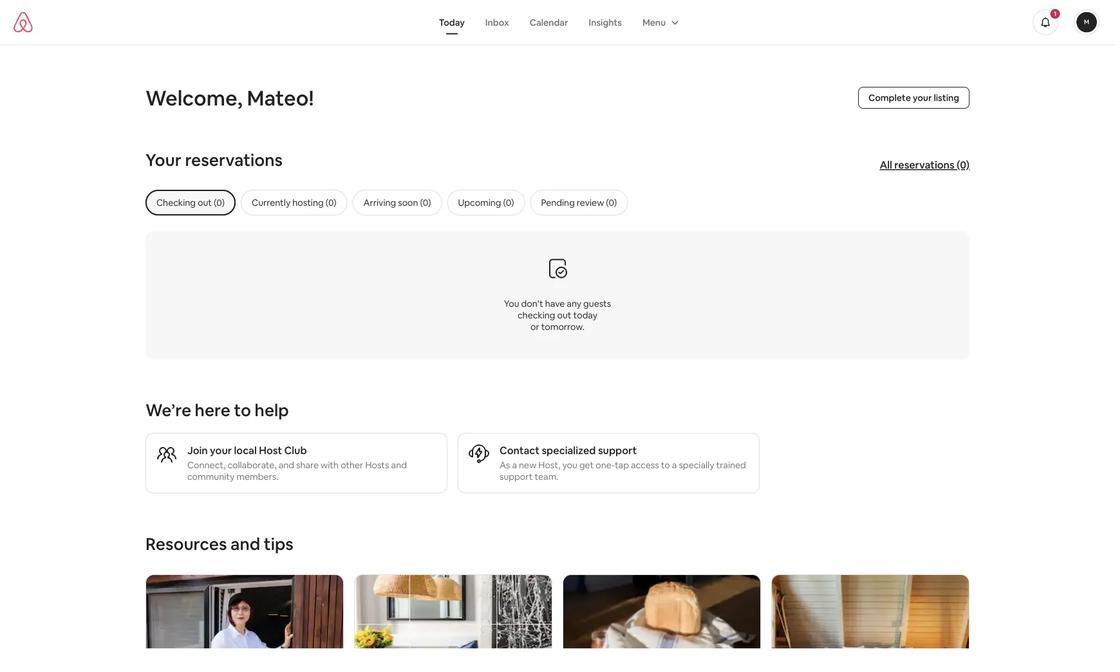 Task type: vqa. For each thing, say whether or not it's contained in the screenshot.
right Public
no



Task type: locate. For each thing, give the bounding box(es) containing it.
1 horizontal spatial your
[[913, 92, 932, 104]]

inbox
[[485, 16, 509, 28]]

0 horizontal spatial your
[[210, 444, 232, 457]]

resources
[[146, 534, 227, 555]]

your
[[146, 149, 182, 171]]

or tomorrow.
[[531, 321, 585, 333]]

a right as
[[512, 460, 517, 471]]

1 vertical spatial your
[[210, 444, 232, 457]]

get
[[580, 460, 594, 471]]

checking
[[518, 309, 555, 321]]

your
[[913, 92, 932, 104], [210, 444, 232, 457]]

don't
[[521, 298, 543, 309]]

currently hosting (0)
[[252, 197, 337, 209]]

0 horizontal spatial a
[[512, 460, 517, 471]]

1 a from the left
[[512, 460, 517, 471]]

today
[[574, 309, 598, 321]]

and left tips
[[231, 534, 260, 555]]

to
[[234, 400, 251, 421], [661, 460, 670, 471]]

join your local host club connect, collaborate, and share with other hosts and community members.
[[187, 444, 407, 483]]

0 vertical spatial to
[[234, 400, 251, 421]]

trained
[[716, 460, 746, 471]]

reservation filters group
[[146, 190, 996, 216]]

(0)
[[957, 158, 970, 172], [503, 197, 514, 209]]

insights link
[[579, 10, 632, 34]]

support team.
[[500, 471, 559, 483]]

reservations up out (0)
[[185, 149, 283, 171]]

a
[[512, 460, 517, 471], [672, 460, 677, 471]]

tap
[[615, 460, 629, 471]]

help
[[255, 400, 289, 421]]

menu button
[[632, 10, 687, 34]]

connect,
[[187, 460, 226, 471]]

inbox link
[[475, 10, 519, 34]]

to left help
[[234, 400, 251, 421]]

all reservations (0)
[[880, 158, 970, 172]]

checking out (0)
[[156, 197, 225, 209]]

specialized
[[542, 444, 596, 457]]

your inside join your local host club connect, collaborate, and share with other hosts and community members.
[[210, 444, 232, 457]]

1 horizontal spatial (0)
[[957, 158, 970, 172]]

1 horizontal spatial to
[[661, 460, 670, 471]]

and down club at bottom
[[279, 460, 294, 471]]

one-
[[596, 460, 615, 471]]

1 horizontal spatial a
[[672, 460, 677, 471]]

specially
[[679, 460, 715, 471]]

club
[[284, 444, 307, 457]]

hosting (0)
[[293, 197, 337, 209]]

0 horizontal spatial reservations
[[185, 149, 283, 171]]

mateo!
[[247, 84, 314, 111]]

insights
[[589, 16, 622, 28]]

1 vertical spatial (0)
[[503, 197, 514, 209]]

0 vertical spatial (0)
[[957, 158, 970, 172]]

we're
[[146, 400, 191, 421]]

you
[[562, 460, 578, 471]]

hosts
[[365, 460, 389, 471]]

with
[[321, 460, 339, 471]]

2 horizontal spatial and
[[391, 460, 407, 471]]

out
[[557, 309, 572, 321]]

to right the access
[[661, 460, 670, 471]]

a left specially
[[672, 460, 677, 471]]

currently
[[252, 197, 291, 209]]

calendar link
[[519, 10, 579, 34]]

reservations right all
[[895, 158, 955, 172]]

your for join
[[210, 444, 232, 457]]

tips
[[264, 534, 294, 555]]

and right hosts
[[391, 460, 407, 471]]

soon (0)
[[398, 197, 431, 209]]

checking
[[156, 197, 196, 209]]

arriving
[[364, 197, 396, 209]]

1 horizontal spatial reservations
[[895, 158, 955, 172]]

and
[[279, 460, 294, 471], [391, 460, 407, 471], [231, 534, 260, 555]]

community members.
[[187, 471, 278, 483]]

your up connect,
[[210, 444, 232, 457]]

your left listing
[[913, 92, 932, 104]]

calendar
[[530, 16, 568, 28]]

0 horizontal spatial (0)
[[503, 197, 514, 209]]

reservations for all
[[895, 158, 955, 172]]

your reservations
[[146, 149, 283, 171]]

thumbnail card image
[[146, 576, 343, 650], [146, 576, 343, 650], [355, 576, 552, 650], [355, 576, 552, 650], [563, 576, 761, 650], [563, 576, 761, 650], [772, 576, 969, 650], [772, 576, 969, 650]]

upcoming (0)
[[458, 197, 514, 209]]

reservations
[[185, 149, 283, 171], [895, 158, 955, 172]]

complete
[[869, 92, 911, 104]]

0 vertical spatial your
[[913, 92, 932, 104]]

1 vertical spatial to
[[661, 460, 670, 471]]



Task type: describe. For each thing, give the bounding box(es) containing it.
all reservations (0) link
[[874, 152, 976, 178]]

support
[[598, 444, 637, 457]]

we're here to help
[[146, 400, 289, 421]]

review (0)
[[577, 197, 617, 209]]

welcome, mateo!
[[146, 84, 314, 111]]

access
[[631, 460, 659, 471]]

(0) inside 'all reservations (0)' link
[[957, 158, 970, 172]]

upcoming
[[458, 197, 501, 209]]

pending
[[541, 197, 575, 209]]

resources and tips
[[146, 534, 294, 555]]

today
[[439, 16, 465, 28]]

new
[[519, 460, 537, 471]]

host,
[[539, 460, 561, 471]]

any
[[567, 298, 582, 309]]

contact specialized support as a new host, you get one-tap access to a specially trained support team.
[[500, 444, 746, 483]]

menu
[[643, 16, 666, 28]]

share
[[296, 460, 319, 471]]

collaborate,
[[228, 460, 277, 471]]

local
[[234, 444, 257, 457]]

0 horizontal spatial and
[[231, 534, 260, 555]]

your for complete
[[913, 92, 932, 104]]

today link
[[429, 10, 475, 34]]

(0) inside reservation filters group
[[503, 197, 514, 209]]

have
[[545, 298, 565, 309]]

you
[[504, 298, 519, 309]]

you don't have any guests checking out today or tomorrow.
[[504, 298, 611, 333]]

2 a from the left
[[672, 460, 677, 471]]

reservations for your
[[185, 149, 283, 171]]

complete your listing link
[[858, 87, 970, 109]]

out (0)
[[198, 197, 225, 209]]

here
[[195, 400, 230, 421]]

welcome,
[[146, 84, 243, 111]]

all
[[880, 158, 892, 172]]

complete your listing
[[869, 92, 960, 104]]

other
[[341, 460, 363, 471]]

1 horizontal spatial and
[[279, 460, 294, 471]]

listing
[[934, 92, 960, 104]]

join
[[187, 444, 208, 457]]

host
[[259, 444, 282, 457]]

0 horizontal spatial to
[[234, 400, 251, 421]]

to inside contact specialized support as a new host, you get one-tap access to a specially trained support team.
[[661, 460, 670, 471]]

contact
[[500, 444, 540, 457]]

arriving soon (0)
[[364, 197, 431, 209]]

guests
[[584, 298, 611, 309]]

as
[[500, 460, 510, 471]]

1
[[1054, 10, 1057, 18]]

main navigation menu image
[[1077, 12, 1097, 33]]

pending review (0)
[[541, 197, 617, 209]]



